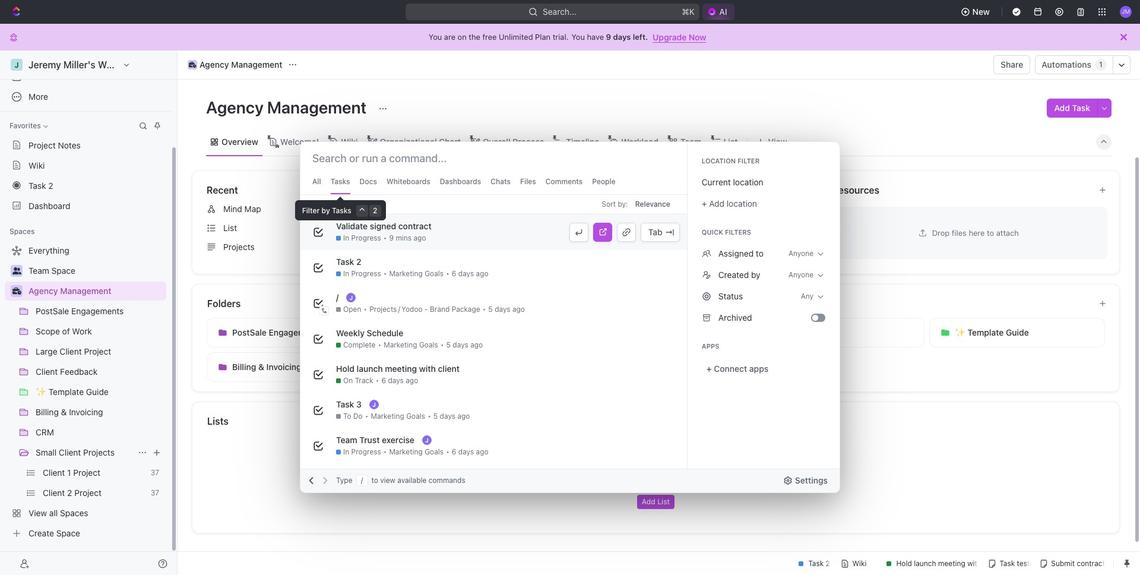 Task type: describe. For each thing, give the bounding box(es) containing it.
⌘k
[[682, 7, 695, 17]]

files
[[520, 177, 536, 186]]

+ add location
[[702, 198, 757, 209]]

0 vertical spatial 6 days ago
[[452, 269, 489, 278]]

0 vertical spatial work
[[640, 242, 660, 252]]

are
[[444, 32, 456, 42]]

drop
[[933, 228, 950, 237]]

client feedback button
[[749, 318, 925, 348]]

in progress for 2
[[343, 269, 381, 278]]

0 vertical spatial of
[[630, 242, 638, 252]]

available
[[398, 476, 427, 485]]

9 inside you are on the free unlimited plan trial. you have 9 days left. upgrade now
[[606, 32, 611, 42]]

5 for /
[[489, 305, 493, 314]]

validate
[[336, 221, 368, 231]]

list inside add list button
[[658, 497, 670, 506]]

quick
[[702, 228, 724, 236]]

marketing down exercise
[[389, 447, 423, 456]]

2 vertical spatial /
[[361, 476, 363, 485]]

overview link
[[219, 133, 258, 150]]

brand
[[430, 305, 450, 314]]

1 vertical spatial /
[[398, 305, 400, 314]]

to left the view
[[372, 476, 378, 485]]

anyone for created by
[[789, 270, 814, 279]]

0 horizontal spatial docs
[[360, 177, 377, 186]]

see all button for recent
[[453, 183, 485, 197]]

filter
[[302, 206, 320, 215]]

the
[[469, 32, 481, 42]]

1 vertical spatial 2
[[373, 206, 377, 215]]

1 vertical spatial agency
[[206, 97, 264, 117]]

jeremy miller, , element for task 3
[[369, 400, 379, 409]]

assigned
[[719, 248, 754, 258]]

team trust exercise
[[336, 435, 415, 445]]

yodoo
[[402, 305, 423, 314]]

package
[[452, 305, 480, 314]]

client 1 project a scope of work
[[536, 242, 660, 252]]

untitled link
[[515, 200, 802, 219]]

signed
[[370, 221, 396, 231]]

projects link
[[202, 238, 490, 257]]

you are on the free unlimited plan trial. you have 9 days left. upgrade now
[[429, 32, 706, 42]]

&
[[258, 362, 264, 372]]

have
[[587, 32, 604, 42]]

xqnvl image for assigned
[[702, 249, 712, 258]]

new
[[973, 7, 990, 17]]

1 horizontal spatial wiki link
[[339, 133, 358, 150]]

attach
[[997, 228, 1019, 237]]

goals up commands
[[425, 447, 444, 456]]

mind map
[[223, 204, 261, 214]]

crm button
[[387, 352, 563, 382]]

1 vertical spatial 9
[[389, 233, 394, 242]]

0 vertical spatial 6
[[452, 269, 457, 278]]

jeremy miller, , element for /
[[347, 293, 356, 302]]

see for docs
[[754, 185, 766, 194]]

team link
[[678, 133, 702, 150]]

to right assigned
[[756, 248, 764, 258]]

crm
[[413, 362, 432, 372]]

9 mins ago
[[389, 233, 426, 242]]

0 vertical spatial list link
[[721, 133, 738, 150]]

see all for docs
[[754, 185, 776, 194]]

1 vertical spatial project
[[567, 242, 594, 252]]

days up scope of work button
[[495, 305, 511, 314]]

now
[[689, 32, 706, 42]]

exercise
[[382, 435, 415, 445]]

2 vertical spatial 6 days ago
[[452, 447, 489, 456]]

location inside button
[[733, 177, 764, 187]]

settings
[[795, 475, 828, 485]]

engagements
[[269, 327, 323, 337]]

sidebar navigation
[[0, 50, 178, 575]]

days up package
[[459, 269, 474, 278]]

any
[[801, 292, 814, 301]]

chart
[[439, 136, 461, 146]]

0 vertical spatial agency
[[200, 59, 229, 70]]

free
[[483, 32, 497, 42]]

0 vertical spatial agency management
[[200, 59, 283, 70]]

validate signed contract
[[336, 221, 432, 231]]

overview
[[222, 136, 258, 146]]

no lists icon. image
[[632, 431, 680, 478]]

resource management
[[536, 223, 624, 233]]

postsale engagements button
[[207, 318, 383, 348]]

3 xqnvl image from the top
[[702, 292, 712, 301]]

filter by tasks
[[302, 206, 352, 215]]

days down scope of work
[[453, 340, 469, 349]]

project inside 'link'
[[29, 140, 56, 150]]

5 for task 3
[[434, 412, 438, 421]]

1 vertical spatial 6
[[382, 376, 386, 385]]

trust
[[360, 435, 380, 445]]

see all for recent
[[457, 185, 480, 194]]

postsale
[[232, 327, 267, 337]]

complete
[[343, 340, 376, 349]]

add list
[[642, 497, 670, 506]]

0 vertical spatial list
[[724, 136, 738, 146]]

all for recent
[[472, 185, 480, 194]]

1 vertical spatial 1
[[560, 242, 564, 252]]

marketing down schedule
[[384, 340, 417, 349]]

connect
[[714, 364, 747, 374]]

0 vertical spatial scope
[[604, 242, 628, 252]]

3 progress from the top
[[351, 447, 381, 456]]

work inside button
[[450, 327, 470, 337]]

task inside button
[[1073, 103, 1091, 113]]

lists
[[207, 416, 229, 427]]

resources button
[[832, 183, 1090, 197]]

dashboard link
[[5, 196, 166, 215]]

meeting
[[385, 364, 417, 374]]

tab
[[649, 227, 663, 237]]

‎task 2 for wiki
[[29, 180, 53, 190]]

days down hold launch meeting with client
[[388, 376, 404, 385]]

2 you from the left
[[572, 32, 585, 42]]

0 horizontal spatial /
[[336, 292, 339, 302]]

projects inside small client projects link
[[83, 447, 115, 457]]

contract
[[399, 221, 432, 231]]

‎task for validate signed contract
[[336, 257, 354, 267]]

folders button
[[207, 296, 1090, 311]]

1 vertical spatial 5
[[446, 340, 451, 349]]

of inside button
[[440, 327, 448, 337]]

goals up exercise
[[406, 412, 425, 421]]

1 vertical spatial location
[[727, 198, 757, 209]]

‎task for wiki
[[29, 180, 46, 190]]

1 vertical spatial task
[[336, 399, 354, 409]]

share button
[[994, 55, 1031, 74]]

by for filter
[[322, 206, 330, 215]]

to do
[[343, 412, 363, 421]]

management inside resource management link
[[574, 223, 624, 233]]

timeline link
[[564, 133, 600, 150]]

1 vertical spatial 5 days ago
[[446, 340, 483, 349]]

guide
[[1006, 327, 1029, 337]]

small client projects link
[[36, 443, 133, 462]]

1 horizontal spatial 1
[[1100, 60, 1103, 69]]

days down client at left
[[440, 412, 456, 421]]

2 vertical spatial 6
[[452, 447, 457, 456]]

commands
[[429, 476, 466, 485]]

workload link
[[619, 133, 659, 150]]

view
[[380, 476, 396, 485]]

add list button
[[637, 495, 675, 509]]

to left do
[[343, 412, 351, 421]]

favorites button
[[5, 119, 53, 133]]

1 vertical spatial 6 days ago
[[382, 376, 418, 385]]

hold launch meeting with client
[[336, 364, 460, 374]]

1 horizontal spatial wiki
[[341, 136, 358, 146]]

j for /
[[349, 294, 353, 301]]

files
[[952, 228, 967, 237]]

upgrade now link
[[653, 32, 706, 42]]

3 in progress from the top
[[343, 447, 381, 456]]

goals up brand
[[425, 269, 444, 278]]

client feedback
[[774, 327, 838, 337]]

upgrade
[[653, 32, 687, 42]]

days inside you are on the free unlimited plan trial. you have 9 days left. upgrade now
[[613, 32, 631, 42]]

1 vertical spatial agency management
[[206, 97, 370, 117]]

task 3
[[336, 399, 362, 409]]

share
[[1001, 59, 1024, 70]]

status
[[719, 291, 743, 301]]

welcome! link
[[278, 133, 319, 150]]

1 vertical spatial tasks
[[332, 206, 352, 215]]

progress for 2
[[351, 269, 381, 278]]

5 days ago for /
[[489, 305, 525, 314]]

marketing goals up exercise
[[371, 412, 425, 421]]

launch
[[357, 364, 383, 374]]

days up commands
[[459, 447, 474, 456]]



Task type: locate. For each thing, give the bounding box(es) containing it.
🤝
[[519, 242, 529, 251]]

agency inside tree
[[29, 286, 58, 296]]

j right '3'
[[372, 401, 376, 408]]

location filter
[[702, 157, 760, 165]]

5 days ago for task 3
[[434, 412, 470, 421]]

invoicing
[[266, 362, 302, 372]]

client
[[536, 242, 558, 252], [774, 327, 797, 337], [59, 447, 81, 457]]

‎task 2
[[29, 180, 53, 190], [336, 257, 362, 267]]

jeremy miller, , element up open
[[347, 293, 356, 302]]

1 horizontal spatial jeremy miller, , element
[[369, 400, 379, 409]]

progress down projects link
[[351, 269, 381, 278]]

overall process link
[[481, 133, 544, 150]]

+ down current
[[702, 198, 707, 209]]

‎task down validate
[[336, 257, 354, 267]]

xqnvl image
[[702, 249, 712, 258], [702, 270, 712, 280], [702, 292, 712, 301]]

0 horizontal spatial work
[[450, 327, 470, 337]]

list link down '⌃'
[[202, 219, 490, 238]]

+ left the connect
[[707, 364, 712, 374]]

1 in from the top
[[343, 233, 349, 242]]

overall process
[[483, 136, 544, 146]]

automations
[[1042, 59, 1092, 70]]

‎task 2 for validate signed contract
[[336, 257, 362, 267]]

0 horizontal spatial list
[[223, 223, 237, 233]]

marketing goals up yodoo
[[389, 269, 444, 278]]

client down resource
[[536, 242, 558, 252]]

2 vertical spatial projects
[[83, 447, 115, 457]]

+ for + connect apps
[[707, 364, 712, 374]]

6 days ago down meeting
[[382, 376, 418, 385]]

on down hold
[[343, 376, 353, 385]]

on right are
[[458, 32, 467, 42]]

1 horizontal spatial agency management link
[[185, 58, 285, 72]]

track
[[355, 376, 374, 385]]

0 vertical spatial team
[[681, 136, 702, 146]]

work down tab
[[640, 242, 660, 252]]

by:
[[618, 200, 628, 209]]

0 horizontal spatial all
[[472, 185, 480, 194]]

sort by:
[[602, 200, 628, 209]]

client for client 1 project a scope of work
[[536, 242, 558, 252]]

projects right small
[[83, 447, 115, 457]]

0 horizontal spatial j
[[349, 294, 353, 301]]

to right here
[[987, 228, 995, 237]]

see all button for docs
[[749, 183, 781, 197]]

1 horizontal spatial team
[[681, 136, 702, 146]]

1 horizontal spatial add
[[709, 198, 725, 209]]

see all down filter
[[754, 185, 776, 194]]

wiki link
[[339, 133, 358, 150], [5, 156, 166, 175]]

Search or run a command… text field
[[312, 151, 459, 166]]

‎task 2 up dashboard
[[29, 180, 53, 190]]

‎task 2 down validate
[[336, 257, 362, 267]]

location down filter
[[733, 177, 764, 187]]

dashboards up favorites button
[[29, 71, 75, 81]]

jeremy miller, , element for team trust exercise
[[422, 435, 432, 445]]

5 days ago
[[489, 305, 525, 314], [446, 340, 483, 349], [434, 412, 470, 421]]

you left "have"
[[572, 32, 585, 42]]

1 vertical spatial ‎task
[[336, 257, 354, 267]]

0 vertical spatial in
[[343, 233, 349, 242]]

2 vertical spatial 5 days ago
[[434, 412, 470, 421]]

tasks
[[331, 177, 350, 186], [332, 206, 352, 215]]

1 vertical spatial dashboards
[[440, 177, 481, 186]]

/ right type at the left of the page
[[361, 476, 363, 485]]

6 days ago
[[452, 269, 489, 278], [382, 376, 418, 385], [452, 447, 489, 456]]

j for team trust exercise
[[425, 437, 429, 444]]

0 horizontal spatial projects
[[83, 447, 115, 457]]

overall
[[483, 136, 511, 146]]

project down favorites button
[[29, 140, 56, 150]]

list down the mind
[[223, 223, 237, 233]]

see all left chats
[[457, 185, 480, 194]]

1 vertical spatial by
[[751, 270, 761, 280]]

team right the workload at right top
[[681, 136, 702, 146]]

jeremy miller, , element
[[347, 293, 356, 302], [369, 400, 379, 409], [422, 435, 432, 445]]

projects up schedule
[[370, 305, 397, 314]]

scope of work button
[[387, 318, 563, 348]]

5 days ago up crm button
[[446, 340, 483, 349]]

welcome!
[[280, 136, 319, 146]]

see all button down filter
[[749, 183, 781, 197]]

1 horizontal spatial 5
[[446, 340, 451, 349]]

of
[[630, 242, 638, 252], [440, 327, 448, 337]]

filter
[[738, 157, 760, 165]]

see for recent
[[457, 185, 470, 194]]

assigned to
[[719, 248, 764, 258]]

people
[[592, 177, 616, 186]]

5 right package
[[489, 305, 493, 314]]

mind
[[223, 204, 242, 214]]

2 in from the top
[[343, 269, 349, 278]]

new button
[[956, 2, 997, 21]]

0 horizontal spatial wiki link
[[5, 156, 166, 175]]

0 horizontal spatial team
[[336, 435, 357, 445]]

1 horizontal spatial task
[[1073, 103, 1091, 113]]

1 vertical spatial add
[[709, 198, 725, 209]]

agency
[[200, 59, 229, 70], [206, 97, 264, 117], [29, 286, 58, 296]]

2 vertical spatial 5
[[434, 412, 438, 421]]

3 in from the top
[[343, 447, 349, 456]]

1 horizontal spatial see
[[754, 185, 766, 194]]

wiki inside sidebar navigation
[[29, 160, 45, 170]]

team for team
[[681, 136, 702, 146]]

5
[[489, 305, 493, 314], [446, 340, 451, 349], [434, 412, 438, 421]]

0 horizontal spatial 2
[[48, 180, 53, 190]]

0 horizontal spatial on
[[343, 376, 353, 385]]

6 days ago up package
[[452, 269, 489, 278]]

‎task 2 inside ‎task 2 link
[[29, 180, 53, 190]]

xqnvl image down quick
[[702, 249, 712, 258]]

0 horizontal spatial task
[[336, 399, 354, 409]]

1 vertical spatial j
[[372, 401, 376, 408]]

by right the created
[[751, 270, 761, 280]]

on
[[458, 32, 467, 42], [343, 376, 353, 385]]

2 vertical spatial progress
[[351, 447, 381, 456]]

0 vertical spatial 9
[[606, 32, 611, 42]]

projects for projects / yodoo - brand package
[[370, 305, 397, 314]]

0 vertical spatial project
[[29, 140, 56, 150]]

all right current location
[[768, 185, 776, 194]]

on track
[[343, 376, 374, 385]]

client for client feedback
[[774, 327, 797, 337]]

0 vertical spatial tasks
[[331, 177, 350, 186]]

add for add list
[[642, 497, 656, 506]]

2 horizontal spatial add
[[1055, 103, 1070, 113]]

a
[[596, 242, 601, 252]]

0 vertical spatial wiki link
[[339, 133, 358, 150]]

docs down search or run a command… text field
[[360, 177, 377, 186]]

settings button
[[779, 471, 835, 490]]

xqnvl image up jkkwz image
[[702, 292, 712, 301]]

1 horizontal spatial on
[[458, 32, 467, 42]]

management
[[231, 59, 283, 70], [267, 97, 367, 117], [574, 223, 624, 233], [60, 286, 111, 296]]

1
[[1100, 60, 1103, 69], [560, 242, 564, 252]]

2 see from the left
[[754, 185, 766, 194]]

2 down validate
[[356, 257, 362, 267]]

agency management inside tree
[[29, 286, 111, 296]]

1 horizontal spatial client
[[536, 242, 558, 252]]

comments
[[546, 177, 583, 186]]

client inside button
[[774, 327, 797, 337]]

2 inside sidebar navigation
[[48, 180, 53, 190]]

marketing down 9 mins ago on the left top of the page
[[389, 269, 423, 278]]

add task
[[1055, 103, 1091, 113]]

2 see all from the left
[[754, 185, 776, 194]]

1 vertical spatial scope
[[413, 327, 438, 337]]

project notes
[[29, 140, 81, 150]]

marketing goals down exercise
[[389, 447, 444, 456]]

+ for + add location
[[702, 198, 707, 209]]

current location
[[702, 177, 764, 187]]

relevance
[[635, 200, 671, 209]]

wiki link up search or run a command… text field
[[339, 133, 358, 150]]

anyone for assigned to
[[789, 249, 814, 258]]

goals
[[425, 269, 444, 278], [419, 340, 438, 349], [406, 412, 425, 421], [425, 447, 444, 456]]

1 down resource
[[560, 242, 564, 252]]

in down projects link
[[343, 269, 349, 278]]

2 vertical spatial 2
[[356, 257, 362, 267]]

1 horizontal spatial docs
[[519, 185, 542, 195]]

projects for projects
[[223, 242, 255, 252]]

2 vertical spatial client
[[59, 447, 81, 457]]

1 horizontal spatial business time image
[[189, 62, 196, 68]]

-
[[425, 305, 428, 314]]

progress down "trust"
[[351, 447, 381, 456]]

of down brand
[[440, 327, 448, 337]]

/ left yodoo
[[398, 305, 400, 314]]

6 days ago up commands
[[452, 447, 489, 456]]

1 horizontal spatial ‎task
[[336, 257, 354, 267]]

progress for signed
[[351, 233, 381, 242]]

j for task 3
[[372, 401, 376, 408]]

1 right automations
[[1100, 60, 1103, 69]]

spaces
[[10, 227, 35, 236]]

1 vertical spatial anyone
[[789, 270, 814, 279]]

2 anyone from the top
[[789, 270, 814, 279]]

on inside you are on the free unlimited plan trial. you have 9 days left. upgrade now
[[458, 32, 467, 42]]

client
[[438, 364, 460, 374]]

0 vertical spatial j
[[349, 294, 353, 301]]

scope down projects / yodoo - brand package
[[413, 327, 438, 337]]

1 vertical spatial wiki
[[29, 160, 45, 170]]

resources
[[833, 185, 880, 195]]

scope of work
[[413, 327, 470, 337]]

0 horizontal spatial scope
[[413, 327, 438, 337]]

1 vertical spatial client
[[774, 327, 797, 337]]

1 horizontal spatial dashboards
[[440, 177, 481, 186]]

see down filter
[[754, 185, 766, 194]]

0 horizontal spatial business time image
[[12, 288, 21, 295]]

business time image inside sidebar navigation
[[12, 288, 21, 295]]

0 vertical spatial in progress
[[343, 233, 381, 242]]

team left "trust"
[[336, 435, 357, 445]]

1 vertical spatial wiki link
[[5, 156, 166, 175]]

1 xqnvl image from the top
[[702, 249, 712, 258]]

0 vertical spatial client
[[536, 242, 558, 252]]

team for team trust exercise
[[336, 435, 357, 445]]

0 vertical spatial by
[[322, 206, 330, 215]]

0 vertical spatial projects
[[223, 242, 255, 252]]

here
[[969, 228, 985, 237]]

postsale engagements
[[232, 327, 323, 337]]

1 vertical spatial projects
[[370, 305, 397, 314]]

2 in progress from the top
[[343, 269, 381, 278]]

wiki link down the project notes 'link'
[[5, 156, 166, 175]]

1 horizontal spatial scope
[[604, 242, 628, 252]]

billing & invoicing
[[232, 362, 302, 372]]

2 horizontal spatial 5
[[489, 305, 493, 314]]

small
[[36, 447, 57, 457]]

j right exercise
[[425, 437, 429, 444]]

1 anyone from the top
[[789, 249, 814, 258]]

weekly schedule
[[336, 328, 404, 338]]

1 you from the left
[[429, 32, 442, 42]]

0 horizontal spatial add
[[642, 497, 656, 506]]

0 vertical spatial 1
[[1100, 60, 1103, 69]]

team
[[681, 136, 702, 146], [336, 435, 357, 445]]

add inside button
[[1055, 103, 1070, 113]]

project left 'a'
[[567, 242, 594, 252]]

by for created
[[751, 270, 761, 280]]

process
[[513, 136, 544, 146]]

all for docs
[[768, 185, 776, 194]]

agency management link
[[185, 58, 285, 72], [29, 282, 164, 301]]

created by
[[719, 270, 761, 280]]

tree
[[5, 241, 166, 543]]

all left chats
[[472, 185, 480, 194]]

6 up package
[[452, 269, 457, 278]]

xqnvl image left the created
[[702, 270, 712, 280]]

list down no lists icon.
[[658, 497, 670, 506]]

progress down validate
[[351, 233, 381, 242]]

1 all from the left
[[472, 185, 480, 194]]

add down automations
[[1055, 103, 1070, 113]]

1 vertical spatial xqnvl image
[[702, 270, 712, 280]]

jeremy miller, , element right exercise
[[422, 435, 432, 445]]

/ up weekly on the bottom left
[[336, 292, 339, 302]]

tree containing agency management
[[5, 241, 166, 543]]

see left chats
[[457, 185, 470, 194]]

client inside tree
[[59, 447, 81, 457]]

5 down scope of work
[[446, 340, 451, 349]]

0 horizontal spatial agency management link
[[29, 282, 164, 301]]

0 horizontal spatial wiki
[[29, 160, 45, 170]]

2 progress from the top
[[351, 269, 381, 278]]

tasks up validate
[[332, 206, 352, 215]]

+
[[702, 198, 707, 209], [707, 364, 712, 374]]

add down no lists icon.
[[642, 497, 656, 506]]

template
[[968, 327, 1004, 337]]

1 vertical spatial agency management link
[[29, 282, 164, 301]]

projects inside projects link
[[223, 242, 255, 252]]

add down current
[[709, 198, 725, 209]]

scope right 'a'
[[604, 242, 628, 252]]

scope inside button
[[413, 327, 438, 337]]

in for validate
[[343, 233, 349, 242]]

2 all from the left
[[768, 185, 776, 194]]

1 horizontal spatial ‎task 2
[[336, 257, 362, 267]]

xqnvl image for created
[[702, 270, 712, 280]]

2 for wiki
[[48, 180, 53, 190]]

see
[[457, 185, 470, 194], [754, 185, 766, 194]]

1 horizontal spatial work
[[640, 242, 660, 252]]

favorites
[[10, 121, 41, 130]]

marketing
[[389, 269, 423, 278], [384, 340, 417, 349], [371, 412, 404, 421], [389, 447, 423, 456]]

wiki
[[341, 136, 358, 146], [29, 160, 45, 170]]

2 see all button from the left
[[749, 183, 781, 197]]

2 xqnvl image from the top
[[702, 270, 712, 280]]

1 vertical spatial list link
[[202, 219, 490, 238]]

marketing up exercise
[[371, 412, 404, 421]]

billing
[[232, 362, 256, 372]]

0 horizontal spatial dashboards
[[29, 71, 75, 81]]

0 horizontal spatial see all button
[[453, 183, 485, 197]]

client left feedback
[[774, 327, 797, 337]]

wiki down project notes
[[29, 160, 45, 170]]

sort
[[602, 200, 616, 209]]

marketing goals up crm
[[384, 340, 438, 349]]

dashboards link
[[5, 67, 166, 86]]

0 horizontal spatial list link
[[202, 219, 490, 238]]

in for ‎task
[[343, 269, 349, 278]]

1 see all from the left
[[457, 185, 480, 194]]

tree inside sidebar navigation
[[5, 241, 166, 543]]

management inside tree
[[60, 286, 111, 296]]

2 horizontal spatial 2
[[373, 206, 377, 215]]

2 horizontal spatial /
[[398, 305, 400, 314]]

5 days ago up scope of work button
[[489, 305, 525, 314]]

2 vertical spatial xqnvl image
[[702, 292, 712, 301]]

in progress for signed
[[343, 233, 381, 242]]

2 right '⌃'
[[373, 206, 377, 215]]

2 vertical spatial j
[[425, 437, 429, 444]]

jkkwz image
[[702, 313, 712, 323]]

2 for validate signed contract
[[356, 257, 362, 267]]

business time image
[[189, 62, 196, 68], [12, 288, 21, 295]]

0 horizontal spatial of
[[440, 327, 448, 337]]

1 vertical spatial of
[[440, 327, 448, 337]]

1 in progress from the top
[[343, 233, 381, 242]]

agency management
[[200, 59, 283, 70], [206, 97, 370, 117], [29, 286, 111, 296]]

ago
[[414, 233, 426, 242], [476, 269, 489, 278], [513, 305, 525, 314], [471, 340, 483, 349], [406, 376, 418, 385], [458, 412, 470, 421], [476, 447, 489, 456]]

see all button left chats
[[453, 183, 485, 197]]

dashboards left chats
[[440, 177, 481, 186]]

in
[[343, 233, 349, 242], [343, 269, 349, 278], [343, 447, 349, 456]]

5 days ago down client at left
[[434, 412, 470, 421]]

apps
[[750, 364, 769, 374]]

0 horizontal spatial 1
[[560, 242, 564, 252]]

hold
[[336, 364, 355, 374]]

quick filters
[[702, 228, 752, 236]]

2 horizontal spatial list
[[724, 136, 738, 146]]

in down validate
[[343, 233, 349, 242]]

in progress down projects link
[[343, 269, 381, 278]]

add for add task
[[1055, 103, 1070, 113]]

list
[[724, 136, 738, 146], [223, 223, 237, 233], [658, 497, 670, 506]]

resource management link
[[515, 219, 802, 238]]

1 vertical spatial ‎task 2
[[336, 257, 362, 267]]

2 vertical spatial agency management
[[29, 286, 111, 296]]

in progress down "trust"
[[343, 447, 381, 456]]

dashboards inside sidebar navigation
[[29, 71, 75, 81]]

1 horizontal spatial you
[[572, 32, 585, 42]]

✨ template guide button
[[930, 318, 1106, 348]]

‎task inside sidebar navigation
[[29, 180, 46, 190]]

work down package
[[450, 327, 470, 337]]

‎task 2 link
[[5, 176, 166, 195]]

location
[[702, 157, 736, 165]]

in progress down validate
[[343, 233, 381, 242]]

unlimited
[[499, 32, 533, 42]]

1 see all button from the left
[[453, 183, 485, 197]]

docs up untitled
[[519, 185, 542, 195]]

0 horizontal spatial jeremy miller, , element
[[347, 293, 356, 302]]

untitled
[[536, 204, 566, 214]]

2 vertical spatial add
[[642, 497, 656, 506]]

goals down scope of work
[[419, 340, 438, 349]]

⌃
[[359, 206, 365, 215]]

you left are
[[429, 32, 442, 42]]

add inside button
[[642, 497, 656, 506]]

tasks right the all
[[331, 177, 350, 186]]

list up "location filter"
[[724, 136, 738, 146]]

j up open
[[349, 294, 353, 301]]

1 horizontal spatial all
[[768, 185, 776, 194]]

1 progress from the top
[[351, 233, 381, 242]]

0 horizontal spatial client
[[59, 447, 81, 457]]

map
[[245, 204, 261, 214]]

0 horizontal spatial 9
[[389, 233, 394, 242]]

1 see from the left
[[457, 185, 470, 194]]

9 right "have"
[[606, 32, 611, 42]]

1 vertical spatial list
[[223, 223, 237, 233]]

weekly
[[336, 328, 365, 338]]

2 up dashboard
[[48, 180, 53, 190]]



Task type: vqa. For each thing, say whether or not it's contained in the screenshot.
Drop
yes



